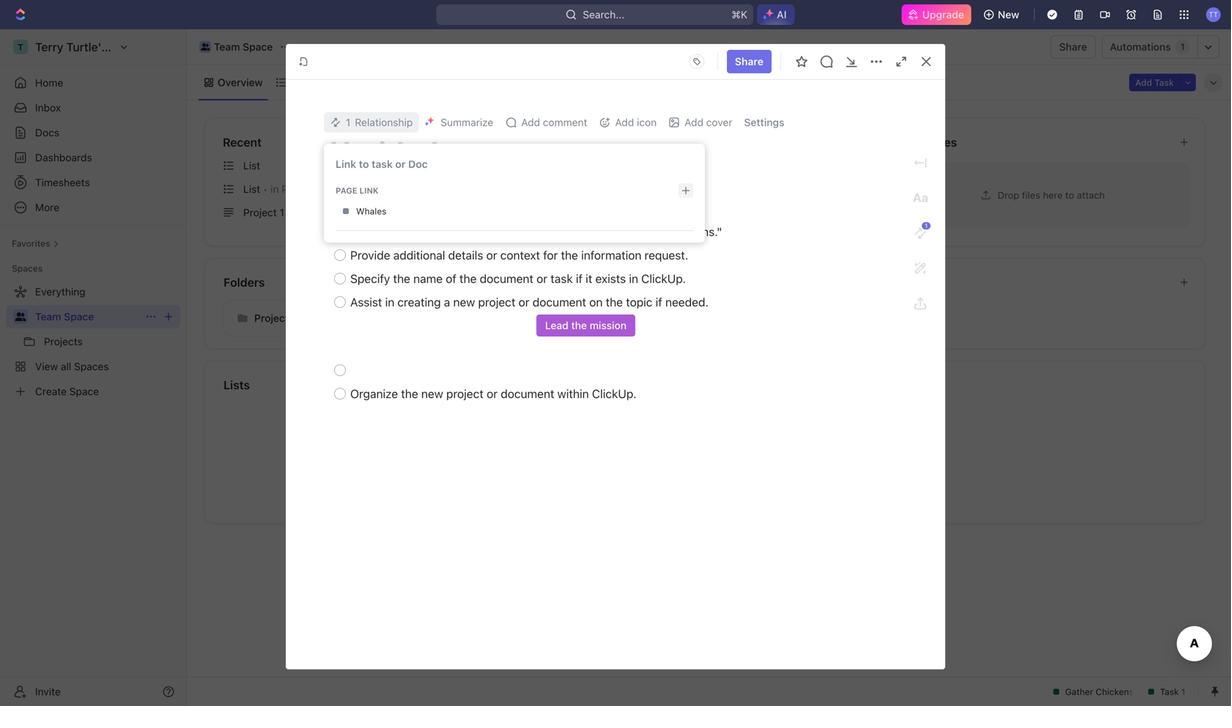 Task type: locate. For each thing, give the bounding box(es) containing it.
table
[[459, 76, 485, 88]]

document down provide additional details or context for the information request.
[[480, 272, 534, 286]]

user group image
[[201, 43, 210, 51], [15, 312, 26, 321]]

gantt link
[[402, 72, 432, 93]]

team down the 'spaces'
[[35, 310, 61, 323]]

dashboards
[[35, 151, 92, 163]]

0 horizontal spatial docs
[[35, 126, 59, 139]]

calendar link
[[332, 72, 378, 93]]

name
[[414, 272, 443, 286]]

task
[[372, 158, 393, 170], [551, 272, 573, 286]]

settings
[[744, 116, 785, 128]]

2 vertical spatial document
[[501, 387, 555, 401]]

list link up link
[[217, 154, 524, 177]]

document left within
[[501, 387, 555, 401]]

add
[[1136, 77, 1153, 88], [521, 116, 540, 128], [615, 116, 634, 128], [685, 116, 704, 128]]

1 vertical spatial in
[[629, 272, 639, 286]]

of
[[446, 272, 457, 286]]

1 horizontal spatial docs
[[561, 135, 589, 149]]

0 vertical spatial to
[[359, 158, 369, 170]]

"actual
[[610, 225, 647, 239]]

0 horizontal spatial task
[[372, 158, 393, 170]]

1 horizontal spatial task
[[551, 272, 573, 286]]

list left "•"
[[243, 183, 260, 195]]

add left icon
[[615, 116, 634, 128]]

0 vertical spatial clickup.
[[642, 272, 686, 286]]

0 vertical spatial team space
[[214, 41, 273, 53]]

organize
[[350, 387, 398, 401]]

resources button
[[898, 133, 1168, 151]]

team space link inside team space tree
[[35, 305, 139, 328]]

1 vertical spatial to
[[1066, 190, 1075, 201]]

link
[[336, 158, 356, 170]]

context
[[501, 248, 540, 262]]

if right topic
[[656, 295, 663, 309]]

new button
[[978, 3, 1029, 26]]

new
[[453, 295, 475, 309], [421, 387, 443, 401]]

a
[[444, 295, 450, 309]]

project right "•"
[[282, 183, 315, 195]]

mission
[[590, 319, 627, 331]]

0 horizontal spatial user group image
[[15, 312, 26, 321]]

0 horizontal spatial team space
[[35, 310, 94, 323]]

0 vertical spatial new
[[453, 295, 475, 309]]

upgrade link
[[902, 4, 972, 25]]

1 vertical spatial team space link
[[35, 305, 139, 328]]

project down "•"
[[243, 206, 277, 218]]

docs down inbox
[[35, 126, 59, 139]]

share down ⌘k
[[735, 55, 764, 67]]

page
[[336, 186, 357, 195]]

list link right the "overview"
[[287, 72, 308, 93]]

task down for
[[551, 272, 573, 286]]

⌘k
[[732, 8, 748, 21]]

creating
[[398, 295, 441, 309]]

0 vertical spatial project
[[478, 295, 516, 309]]

1 horizontal spatial user group image
[[201, 43, 210, 51]]

document for within
[[501, 387, 555, 401]]

0 vertical spatial in
[[271, 183, 279, 195]]

favorites button
[[6, 235, 65, 252]]

add left task
[[1136, 77, 1153, 88]]

1 vertical spatial list
[[243, 159, 260, 172]]

team space tree
[[6, 280, 180, 403]]

1 horizontal spatial in
[[385, 295, 395, 309]]

team space down the 'spaces'
[[35, 310, 94, 323]]

request.
[[645, 248, 689, 262]]

new right a
[[453, 295, 475, 309]]

add inside button
[[1136, 77, 1153, 88]]

team
[[214, 41, 240, 53], [35, 310, 61, 323]]

docs down comment in the left of the page
[[561, 135, 589, 149]]

clarify the query regarding "world cabinets" and "actual real reasons."
[[350, 225, 723, 239]]

list down recent
[[243, 159, 260, 172]]

share left the automations
[[1060, 41, 1088, 53]]

add left comment in the left of the page
[[521, 116, 540, 128]]

team up overview link at the left
[[214, 41, 240, 53]]

link to task or doc
[[336, 158, 428, 170]]

sidebar navigation
[[0, 29, 187, 706]]

1 vertical spatial share
[[735, 55, 764, 67]]

0 horizontal spatial team space link
[[35, 305, 139, 328]]

1 horizontal spatial new
[[453, 295, 475, 309]]

organize the new project or document within clickup.
[[350, 387, 637, 401]]

0 vertical spatial team
[[214, 41, 240, 53]]

overview
[[218, 76, 263, 88]]

2 vertical spatial list
[[243, 183, 260, 195]]

project
[[478, 295, 516, 309], [446, 387, 484, 401]]

0 vertical spatial list link
[[287, 72, 308, 93]]

clickup. down request.
[[642, 272, 686, 286]]

1 vertical spatial project
[[243, 206, 277, 218]]

0 horizontal spatial team
[[35, 310, 61, 323]]

0 vertical spatial task
[[372, 158, 393, 170]]

1 horizontal spatial share
[[1060, 41, 1088, 53]]

see all
[[484, 137, 512, 147]]

in right assist at the left
[[385, 295, 395, 309]]

document up lead
[[533, 295, 587, 309]]

clickup. right within
[[592, 387, 637, 401]]

in
[[271, 183, 279, 195], [629, 272, 639, 286], [385, 295, 395, 309]]

project
[[282, 183, 315, 195], [243, 206, 277, 218]]

user group image inside the team space link
[[201, 43, 210, 51]]

team space up the "overview"
[[214, 41, 273, 53]]

invite
[[35, 685, 61, 698]]

real
[[650, 225, 670, 239]]

to
[[359, 158, 369, 170], [1066, 190, 1075, 201]]

0 vertical spatial document
[[480, 272, 534, 286]]

resources
[[899, 135, 957, 149]]

1 vertical spatial clickup.
[[592, 387, 637, 401]]

team space link
[[196, 38, 277, 56], [35, 305, 139, 328]]

to right here
[[1066, 190, 1075, 201]]

1 horizontal spatial to
[[1066, 190, 1075, 201]]

0 horizontal spatial if
[[576, 272, 583, 286]]

1 vertical spatial space
[[64, 310, 94, 323]]

overview link
[[215, 72, 263, 93]]

folders button
[[223, 273, 1168, 291]]

chat link
[[510, 72, 535, 93]]

share
[[1060, 41, 1088, 53], [735, 55, 764, 67]]

inbox
[[35, 102, 61, 114]]

clarify
[[350, 225, 385, 239]]

0 vertical spatial space
[[243, 41, 273, 53]]

1
[[1181, 42, 1185, 52], [346, 116, 351, 128], [318, 183, 323, 195], [280, 206, 284, 218]]

list
[[290, 76, 308, 88], [243, 159, 260, 172], [243, 183, 260, 195]]

2 vertical spatial in
[[385, 295, 395, 309]]

0 vertical spatial user group image
[[201, 43, 210, 51]]

docs
[[35, 126, 59, 139], [561, 135, 589, 149]]

add icon
[[615, 116, 657, 128]]

docs link
[[6, 121, 180, 144]]

in right exists
[[629, 272, 639, 286]]

add left the cover
[[685, 116, 704, 128]]

"world
[[495, 225, 530, 239]]

1 horizontal spatial space
[[243, 41, 273, 53]]

0 horizontal spatial to
[[359, 158, 369, 170]]

in right "•"
[[271, 183, 279, 195]]

0 horizontal spatial new
[[421, 387, 443, 401]]

list left calendar link
[[290, 76, 308, 88]]

upgrade
[[923, 8, 965, 21]]

favorites
[[12, 238, 50, 249]]

if left it
[[576, 272, 583, 286]]

list link
[[287, 72, 308, 93], [217, 154, 524, 177]]

1 relationship
[[346, 116, 413, 128]]

1 horizontal spatial project
[[282, 183, 315, 195]]

0 horizontal spatial clickup.
[[592, 387, 637, 401]]

drop
[[998, 190, 1020, 201]]

1 vertical spatial team space
[[35, 310, 94, 323]]

last updated:
[[380, 187, 447, 199]]

1 vertical spatial new
[[421, 387, 443, 401]]

0 vertical spatial team space link
[[196, 38, 277, 56]]

0 horizontal spatial in
[[271, 183, 279, 195]]

last
[[380, 187, 400, 199]]

task up link
[[372, 158, 393, 170]]

document
[[480, 272, 534, 286], [533, 295, 587, 309], [501, 387, 555, 401]]

1 vertical spatial if
[[656, 295, 663, 309]]

clickup.
[[642, 272, 686, 286], [592, 387, 637, 401]]

new
[[998, 8, 1020, 21]]

to right link
[[359, 158, 369, 170]]

topic
[[626, 295, 653, 309]]

see
[[484, 137, 500, 147]]

within
[[558, 387, 589, 401]]

new right organize
[[421, 387, 443, 401]]

0 horizontal spatial space
[[64, 310, 94, 323]]

1 vertical spatial team
[[35, 310, 61, 323]]

0 vertical spatial share
[[1060, 41, 1088, 53]]

recent
[[223, 135, 262, 149]]

here
[[1043, 190, 1063, 201]]

spaces
[[12, 263, 43, 273]]

the left the name in the top of the page
[[393, 272, 410, 286]]

add cover
[[685, 116, 733, 128]]

add for add comment
[[521, 116, 540, 128]]

1 vertical spatial user group image
[[15, 312, 26, 321]]

share button
[[1051, 35, 1097, 59]]

0 vertical spatial list
[[290, 76, 308, 88]]



Task type: describe. For each thing, give the bounding box(es) containing it.
•
[[263, 184, 268, 195]]

relationship
[[355, 116, 413, 128]]

lead
[[545, 319, 569, 331]]

all
[[503, 137, 512, 147]]

1 left relationship
[[346, 116, 351, 128]]

projects button
[[223, 300, 411, 337]]

information
[[581, 248, 642, 262]]

1 horizontal spatial team space
[[214, 41, 273, 53]]

provide
[[350, 248, 390, 262]]

on
[[590, 295, 603, 309]]

1 right the automations
[[1181, 42, 1185, 52]]

add comment
[[521, 116, 588, 128]]

task
[[1155, 77, 1174, 88]]

inbox link
[[6, 96, 180, 120]]

1 vertical spatial task
[[551, 272, 573, 286]]

needed.
[[666, 295, 709, 309]]

add for add task
[[1136, 77, 1153, 88]]

share inside button
[[1060, 41, 1088, 53]]

1 horizontal spatial if
[[656, 295, 663, 309]]

drop files here to attach
[[998, 190, 1105, 201]]

search...
[[583, 8, 625, 21]]

1 vertical spatial document
[[533, 295, 587, 309]]

exists
[[596, 272, 626, 286]]

board link
[[560, 72, 591, 93]]

cabinets"
[[533, 225, 584, 239]]

untitled
[[330, 135, 438, 169]]

gantt
[[405, 76, 432, 88]]

project 1 link
[[217, 201, 524, 224]]

add for add icon
[[615, 116, 634, 128]]

add task
[[1136, 77, 1174, 88]]

lead the mission
[[545, 319, 627, 331]]

0 vertical spatial if
[[576, 272, 583, 286]]

list • in project 1
[[243, 183, 323, 195]]

0 vertical spatial project
[[282, 183, 315, 195]]

updated:
[[403, 187, 447, 199]]

regarding
[[441, 225, 492, 239]]

comment
[[543, 116, 588, 128]]

for
[[543, 248, 558, 262]]

docs inside sidebar "navigation"
[[35, 126, 59, 139]]

project 1
[[243, 206, 284, 218]]

details
[[448, 248, 483, 262]]

attach
[[1077, 190, 1105, 201]]

0 horizontal spatial project
[[243, 206, 277, 218]]

specify the name of the document or task if it exists in clickup.
[[350, 272, 686, 286]]

calendar
[[335, 76, 378, 88]]

page link
[[336, 186, 379, 195]]

the right for
[[561, 248, 578, 262]]

lists button
[[223, 376, 1188, 394]]

the left query
[[388, 225, 405, 239]]

document for or
[[480, 272, 534, 286]]

whales
[[356, 206, 387, 216]]

table link
[[456, 72, 485, 93]]

1 vertical spatial list link
[[217, 154, 524, 177]]

timesheets
[[35, 176, 90, 188]]

2 horizontal spatial in
[[629, 272, 639, 286]]

board
[[562, 76, 591, 88]]

team inside team space tree
[[35, 310, 61, 323]]

0 horizontal spatial share
[[735, 55, 764, 67]]

assist
[[350, 295, 382, 309]]

the right organize
[[401, 387, 418, 401]]

1 left page
[[318, 183, 323, 195]]

1 vertical spatial project
[[446, 387, 484, 401]]

home link
[[6, 71, 180, 95]]

specify
[[350, 272, 390, 286]]

1 horizontal spatial team space link
[[196, 38, 277, 56]]

add for add cover
[[685, 116, 704, 128]]

it
[[586, 272, 593, 286]]

user group image inside team space tree
[[15, 312, 26, 321]]

see all button
[[478, 133, 518, 151]]

1 horizontal spatial clickup.
[[642, 272, 686, 286]]

provide additional details or context for the information request.
[[350, 248, 689, 262]]

additional
[[394, 248, 445, 262]]

query
[[408, 225, 438, 239]]

timesheets link
[[6, 171, 180, 194]]

chat
[[512, 76, 535, 88]]

link
[[360, 186, 379, 195]]

the right on
[[606, 295, 623, 309]]

home
[[35, 77, 63, 89]]

1 down list • in project 1
[[280, 206, 284, 218]]

lists
[[224, 378, 250, 392]]

space inside tree
[[64, 310, 94, 323]]

folders
[[224, 275, 265, 289]]

dashboards link
[[6, 146, 180, 169]]

cover
[[707, 116, 733, 128]]

icon
[[637, 116, 657, 128]]

automations
[[1110, 41, 1172, 53]]

the right lead
[[572, 319, 587, 331]]

team space inside tree
[[35, 310, 94, 323]]

add task button
[[1130, 74, 1180, 91]]

the right of
[[460, 272, 477, 286]]

assist in creating a new project or document on the topic if needed.
[[350, 295, 709, 309]]

1 horizontal spatial team
[[214, 41, 240, 53]]



Task type: vqa. For each thing, say whether or not it's contained in the screenshot.
option group
no



